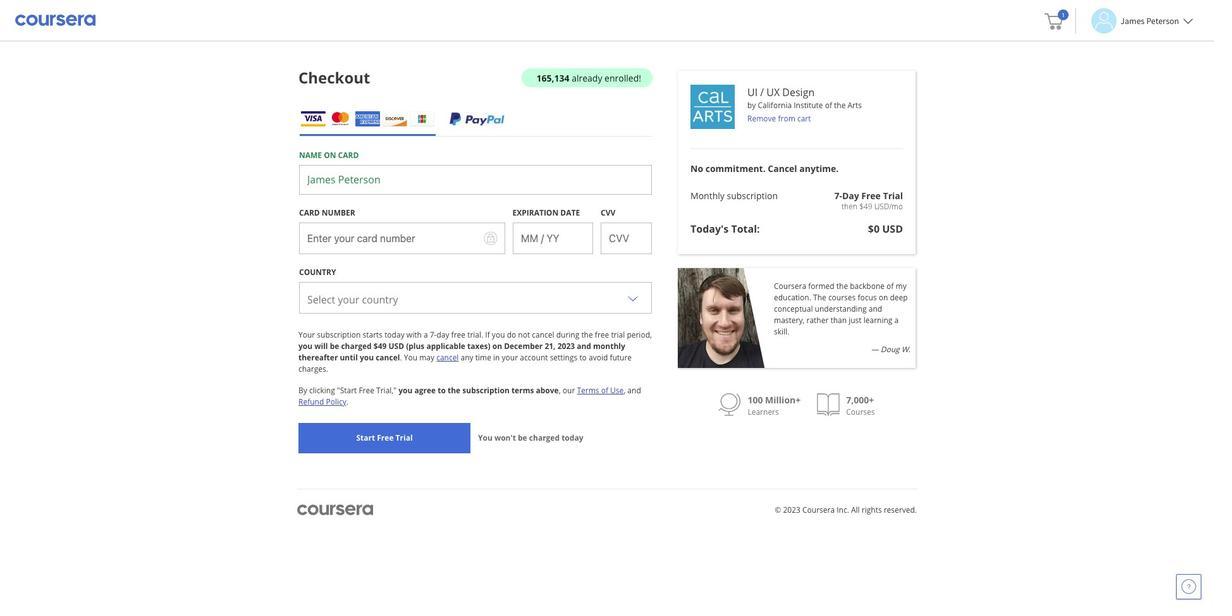 Task type: locate. For each thing, give the bounding box(es) containing it.
. left may
[[400, 353, 402, 363]]

. inside by clicking "start free trial," you agree to the subscription terms above , our terms of use , and refund policy .
[[347, 397, 349, 408]]

on inside coursera formed the backbone of my education. the courses focus on deep conceptual understanding and mastery, rather than just learning a skill.
[[879, 292, 889, 303]]

0 horizontal spatial a
[[424, 330, 428, 341]]

your right in
[[502, 353, 518, 363]]

1 horizontal spatial ,
[[624, 385, 626, 396]]

you right trial,"
[[399, 385, 413, 396]]

and
[[869, 304, 883, 314], [577, 341, 592, 352], [628, 385, 641, 396]]

cancel
[[532, 330, 555, 341], [376, 353, 400, 363], [437, 353, 459, 363]]

0 vertical spatial subscription
[[727, 190, 778, 202]]

$0 usd
[[869, 222, 904, 236]]

the inside the ui / ux design by california institute of the arts remove from cart
[[835, 100, 846, 111]]

0 horizontal spatial you
[[404, 353, 418, 363]]

lock image
[[484, 232, 498, 246]]

0 vertical spatial trial
[[884, 190, 904, 202]]

trial up $0 usd
[[884, 190, 904, 202]]

your
[[338, 293, 360, 307], [502, 353, 518, 363]]

on right name
[[324, 150, 336, 161]]

0 vertical spatial be
[[330, 341, 339, 352]]

arts
[[848, 100, 862, 111]]

1 vertical spatial trial
[[396, 433, 413, 444]]

and up learning
[[869, 304, 883, 314]]

cvv
[[601, 208, 616, 218]]

1 horizontal spatial you
[[478, 433, 493, 444]]

a right learning
[[895, 315, 899, 326]]

taxes)
[[468, 341, 491, 352]]

site metric image for 100
[[719, 394, 742, 416]]

. down "start at the bottom left of the page
[[347, 397, 349, 408]]

already
[[572, 72, 603, 84]]

today left with
[[385, 330, 405, 341]]

0 vertical spatial free
[[862, 190, 881, 202]]

site metric image left 100 on the bottom right
[[719, 394, 742, 416]]

with
[[407, 330, 422, 341]]

subscription
[[727, 190, 778, 202], [317, 330, 361, 341], [463, 385, 510, 396]]

7,000+ courses
[[847, 394, 875, 418]]

james peterson button
[[1076, 8, 1194, 33]]

—
[[872, 344, 879, 355]]

1 horizontal spatial a
[[895, 315, 899, 326]]

0 horizontal spatial trial
[[396, 433, 413, 444]]

1 horizontal spatial be
[[518, 433, 528, 444]]

0 vertical spatial .
[[400, 353, 402, 363]]

1 horizontal spatial to
[[580, 353, 587, 363]]

just
[[849, 315, 862, 326]]

1 horizontal spatial free
[[377, 433, 394, 444]]

and inside (plus applicable taxes) on december 21, 2023 and monthly thereafter until you cancel
[[577, 341, 592, 352]]

ux
[[767, 85, 780, 99]]

1 vertical spatial your
[[502, 353, 518, 363]]

w.
[[902, 344, 911, 355]]

ui / ux design by california institute of the arts remove from cart
[[748, 85, 862, 124]]

name
[[299, 150, 322, 161]]

the
[[814, 292, 827, 303]]

future
[[610, 353, 632, 363]]

of inside by clicking "start free trial," you agree to the subscription terms above , our terms of use , and refund policy .
[[602, 385, 609, 396]]

0 horizontal spatial site metric image
[[719, 394, 742, 416]]

0 vertical spatial 2023
[[558, 341, 575, 352]]

you down your
[[299, 341, 313, 352]]

2 vertical spatial on
[[493, 341, 502, 352]]

2023
[[558, 341, 575, 352], [784, 505, 801, 516]]

1 vertical spatial usd
[[883, 222, 904, 236]]

and inside by clicking "start free trial," you agree to the subscription terms above , our terms of use , and refund policy .
[[628, 385, 641, 396]]

0 horizontal spatial 2023
[[558, 341, 575, 352]]

1 vertical spatial subscription
[[317, 330, 361, 341]]

charged right won't
[[530, 433, 560, 444]]

the right agree
[[448, 385, 461, 396]]

card left the number
[[299, 208, 320, 218]]

to right agree
[[438, 385, 446, 396]]

country
[[299, 267, 336, 278]]

1 free from the left
[[452, 330, 466, 341]]

0 vertical spatial to
[[580, 353, 587, 363]]

site metric image left 7,000+
[[818, 394, 840, 416]]

cancel down starts
[[376, 353, 400, 363]]

subscription down time
[[463, 385, 510, 396]]

2 horizontal spatial and
[[869, 304, 883, 314]]

1 vertical spatial and
[[577, 341, 592, 352]]

charged for today
[[530, 433, 560, 444]]

on
[[324, 150, 336, 161], [879, 292, 889, 303], [493, 341, 502, 352]]

subscription down no commitment. cancel anytime.
[[727, 190, 778, 202]]

2023 inside (plus applicable taxes) on december 21, 2023 and monthly thereafter until you cancel
[[558, 341, 575, 352]]

you left won't
[[478, 433, 493, 444]]

0 horizontal spatial and
[[577, 341, 592, 352]]

today
[[385, 330, 405, 341], [562, 433, 584, 444]]

monthly
[[691, 190, 725, 202]]

1 horizontal spatial and
[[628, 385, 641, 396]]

1 horizontal spatial of
[[826, 100, 833, 111]]

0 vertical spatial $49
[[860, 201, 873, 212]]

1 vertical spatial card
[[299, 208, 320, 218]]

checkout main content
[[0, 65, 1215, 544]]

charged up until
[[341, 341, 372, 352]]

0 horizontal spatial of
[[602, 385, 609, 396]]

0 horizontal spatial subscription
[[317, 330, 361, 341]]

tab list
[[299, 101, 652, 136]]

0 horizontal spatial .
[[347, 397, 349, 408]]

cancel down the applicable
[[437, 353, 459, 363]]

$49 down starts
[[374, 341, 387, 352]]

0 horizontal spatial 7-
[[430, 330, 437, 341]]

$49 right then
[[860, 201, 873, 212]]

2 horizontal spatial cancel
[[532, 330, 555, 341]]

enrolled!
[[605, 72, 642, 84]]

coursera image
[[15, 10, 96, 31], [297, 505, 373, 516]]

courses
[[829, 292, 856, 303]]

million+
[[766, 394, 801, 406]]

coursera formed the backbone of my education. the courses focus on deep conceptual understanding and mastery, rather than just learning a skill.
[[774, 281, 908, 337]]

0 horizontal spatial coursera image
[[15, 10, 96, 31]]

courses
[[847, 407, 875, 418]]

2 horizontal spatial of
[[887, 281, 894, 292]]

0 vertical spatial of
[[826, 100, 833, 111]]

no
[[691, 163, 704, 175]]

clicking
[[309, 385, 335, 396]]

december
[[504, 341, 543, 352]]

1 horizontal spatial free
[[595, 330, 610, 341]]

0 horizontal spatial charged
[[341, 341, 372, 352]]

2 site metric image from the left
[[818, 394, 840, 416]]

1 horizontal spatial trial
[[884, 190, 904, 202]]

0 vertical spatial a
[[895, 315, 899, 326]]

be right will
[[330, 341, 339, 352]]

7- down anytime.
[[835, 190, 843, 202]]

free right "start at the bottom left of the page
[[359, 385, 375, 396]]

2 horizontal spatial free
[[862, 190, 881, 202]]

2 vertical spatial subscription
[[463, 385, 510, 396]]

0 vertical spatial coursera
[[774, 281, 807, 292]]

usd left (plus
[[389, 341, 404, 352]]

1 horizontal spatial .
[[400, 353, 402, 363]]

165,134 already enrolled!
[[537, 72, 642, 84]]

0 vertical spatial you
[[404, 353, 418, 363]]

1 vertical spatial a
[[424, 330, 428, 341]]

0 horizontal spatial $49
[[374, 341, 387, 352]]

7-
[[835, 190, 843, 202], [430, 330, 437, 341]]

1 vertical spatial be
[[518, 433, 528, 444]]

on up in
[[493, 341, 502, 352]]

by
[[748, 100, 756, 111]]

1 horizontal spatial your
[[502, 353, 518, 363]]

you down (plus
[[404, 353, 418, 363]]

0 vertical spatial today
[[385, 330, 405, 341]]

free
[[862, 190, 881, 202], [359, 385, 375, 396], [377, 433, 394, 444]]

trial inside button
[[396, 433, 413, 444]]

of left my
[[887, 281, 894, 292]]

free up monthly
[[595, 330, 610, 341]]

1 vertical spatial free
[[359, 385, 375, 396]]

checkout
[[299, 67, 370, 88]]

cancel up 21,
[[532, 330, 555, 341]]

the left the arts
[[835, 100, 846, 111]]

day
[[437, 330, 450, 341]]

1 vertical spatial on
[[879, 292, 889, 303]]

1 horizontal spatial site metric image
[[818, 394, 840, 416]]

subscription for monthly
[[727, 190, 778, 202]]

all
[[852, 505, 860, 516]]

of right institute
[[826, 100, 833, 111]]

2 vertical spatial and
[[628, 385, 641, 396]]

1 vertical spatial to
[[438, 385, 446, 396]]

visa image
[[301, 111, 326, 127]]

you inside by clicking "start free trial," you agree to the subscription terms above , our terms of use , and refund policy .
[[399, 385, 413, 396]]

number
[[322, 208, 355, 218]]

terms
[[577, 385, 600, 396]]

free
[[452, 330, 466, 341], [595, 330, 610, 341]]

21,
[[545, 341, 556, 352]]

0 horizontal spatial free
[[359, 385, 375, 396]]

of left the use
[[602, 385, 609, 396]]

the up 'courses'
[[837, 281, 849, 292]]

may
[[420, 353, 435, 363]]

and up avoid
[[577, 341, 592, 352]]

, left our
[[559, 385, 561, 396]]

1 horizontal spatial coursera image
[[297, 505, 373, 516]]

confirm payment details element
[[299, 65, 370, 91]]

discover image
[[383, 111, 407, 127]]

you right until
[[360, 353, 374, 363]]

coursera up education.
[[774, 281, 807, 292]]

2 vertical spatial of
[[602, 385, 609, 396]]

you inside (plus applicable taxes) on december 21, 2023 and monthly thereafter until you cancel
[[360, 353, 374, 363]]

1 vertical spatial 2023
[[784, 505, 801, 516]]

1 vertical spatial .
[[347, 397, 349, 408]]

a right with
[[424, 330, 428, 341]]

0 horizontal spatial be
[[330, 341, 339, 352]]

0 horizontal spatial to
[[438, 385, 446, 396]]

free inside by clicking "start free trial," you agree to the subscription terms above , our terms of use , and refund policy .
[[359, 385, 375, 396]]

on left "deep"
[[879, 292, 889, 303]]

0 horizontal spatial cancel
[[376, 353, 400, 363]]

1 vertical spatial of
[[887, 281, 894, 292]]

paypal image
[[449, 111, 506, 127]]

2 horizontal spatial subscription
[[727, 190, 778, 202]]

start free trial button
[[299, 423, 471, 454]]

2 vertical spatial free
[[377, 433, 394, 444]]

site metric image
[[719, 394, 742, 416], [818, 394, 840, 416]]

coursera left "inc." at bottom
[[803, 505, 835, 516]]

refund policy link
[[299, 397, 347, 408]]

to left avoid
[[580, 353, 587, 363]]

0 vertical spatial on
[[324, 150, 336, 161]]

1 vertical spatial coursera
[[803, 505, 835, 516]]

2 , from the left
[[624, 385, 626, 396]]

our
[[563, 385, 575, 396]]

the inside by clicking "start free trial," you agree to the subscription terms above , our terms of use , and refund policy .
[[448, 385, 461, 396]]

understanding
[[815, 304, 867, 314]]

than
[[831, 315, 847, 326]]

start free trial
[[357, 433, 413, 444]]

0 horizontal spatial your
[[338, 293, 360, 307]]

0 vertical spatial and
[[869, 304, 883, 314]]

$49
[[860, 201, 873, 212], [374, 341, 387, 352]]

usd right $0 on the top right of page
[[883, 222, 904, 236]]

today down our
[[562, 433, 584, 444]]

to inside any time in your account settings to avoid future charges.
[[580, 353, 587, 363]]

2023 right © at the bottom right of page
[[784, 505, 801, 516]]

165,134
[[537, 72, 570, 84]]

rather
[[807, 315, 829, 326]]

1 horizontal spatial card
[[338, 150, 359, 161]]

help center image
[[1182, 580, 1197, 595]]

7- up the applicable
[[430, 330, 437, 341]]

period,
[[627, 330, 652, 341]]

charges.
[[299, 364, 328, 375]]

monthly subscription
[[691, 190, 778, 202]]

free right day
[[452, 330, 466, 341]]

trial right start
[[396, 433, 413, 444]]

1 horizontal spatial charged
[[530, 433, 560, 444]]

0 vertical spatial coursera image
[[15, 10, 96, 31]]

card down mastercard icon
[[338, 150, 359, 161]]

1 horizontal spatial subscription
[[463, 385, 510, 396]]

and right the use
[[628, 385, 641, 396]]

reserved.
[[884, 505, 917, 516]]

0 vertical spatial charged
[[341, 341, 372, 352]]

1 vertical spatial you
[[478, 433, 493, 444]]

free right day
[[862, 190, 881, 202]]

your right select
[[338, 293, 360, 307]]

0 horizontal spatial ,
[[559, 385, 561, 396]]

1 horizontal spatial on
[[493, 341, 502, 352]]

1 horizontal spatial today
[[562, 433, 584, 444]]

100
[[748, 394, 763, 406]]

inc.
[[837, 505, 850, 516]]

be right won't
[[518, 433, 528, 444]]

, down future
[[624, 385, 626, 396]]

monthly
[[594, 341, 626, 352]]

card
[[338, 150, 359, 161], [299, 208, 320, 218]]

your subscription starts today with a 7-day free trial. if you do not cancel during the free trial period,
[[299, 330, 652, 341]]

be for will
[[330, 341, 339, 352]]

your
[[299, 330, 315, 341]]

1 vertical spatial coursera image
[[297, 505, 373, 516]]

"start
[[337, 385, 357, 396]]

conceptual
[[774, 304, 813, 314]]

0 horizontal spatial free
[[452, 330, 466, 341]]

1 vertical spatial charged
[[530, 433, 560, 444]]

ui
[[748, 85, 758, 99]]

2 horizontal spatial on
[[879, 292, 889, 303]]

0 vertical spatial 7-
[[835, 190, 843, 202]]

1 site metric image from the left
[[719, 394, 742, 416]]

subscription up you will be charged $49 usd
[[317, 330, 361, 341]]

usd up $0 usd
[[875, 201, 890, 212]]

1 horizontal spatial 7-
[[835, 190, 843, 202]]

2023 down during
[[558, 341, 575, 352]]

0 vertical spatial card
[[338, 150, 359, 161]]

free right start
[[377, 433, 394, 444]]

trial.
[[468, 330, 484, 341]]



Task type: describe. For each thing, give the bounding box(es) containing it.
settings
[[550, 353, 578, 363]]

expiration date
[[513, 208, 580, 218]]

formed
[[809, 281, 835, 292]]

to inside by clicking "start free trial," you agree to the subscription terms above , our terms of use , and refund policy .
[[438, 385, 446, 396]]

1 horizontal spatial cancel
[[437, 353, 459, 363]]

above
[[536, 385, 559, 396]]

$0
[[869, 222, 880, 236]]

Name on Card text field
[[299, 165, 652, 195]]

terms
[[512, 385, 534, 396]]

©
[[775, 505, 782, 516]]

from
[[779, 113, 796, 124]]

james
[[1121, 15, 1145, 26]]

tab list inside checkout main content
[[299, 101, 652, 136]]

today's total:
[[691, 222, 760, 236]]

1 horizontal spatial 2023
[[784, 505, 801, 516]]

0 vertical spatial usd
[[875, 201, 890, 212]]

1 vertical spatial 7-
[[430, 330, 437, 341]]

applicable
[[427, 341, 466, 352]]

shopping cart: 1 item image
[[1045, 9, 1069, 30]]

james peterson
[[1121, 15, 1180, 26]]

select
[[308, 293, 335, 307]]

by clicking "start free trial," you agree to the subscription terms above , our terms of use , and refund policy .
[[299, 385, 641, 408]]

2 vertical spatial usd
[[389, 341, 404, 352]]

expiration
[[513, 208, 559, 218]]

cart
[[798, 113, 811, 124]]

mastery,
[[774, 315, 805, 326]]

you right if
[[492, 330, 505, 341]]

subscription inside by clicking "start free trial," you agree to the subscription terms above , our terms of use , and refund policy .
[[463, 385, 510, 396]]

will
[[315, 341, 328, 352]]

terms of use link
[[577, 385, 624, 396]]

— doug w.
[[872, 344, 911, 355]]

of inside the ui / ux design by california institute of the arts remove from cart
[[826, 100, 833, 111]]

until
[[340, 353, 358, 363]]

american express image
[[356, 111, 380, 127]]

. you may cancel
[[400, 353, 459, 363]]

remove from cart link
[[748, 113, 811, 124]]

name on card
[[299, 150, 359, 161]]

/
[[761, 85, 764, 99]]

free inside button
[[377, 433, 394, 444]]

(plus
[[406, 341, 425, 352]]

policy
[[326, 397, 347, 408]]

institute
[[794, 100, 824, 111]]

on inside (plus applicable taxes) on december 21, 2023 and monthly thereafter until you cancel
[[493, 341, 502, 352]]

select your country
[[308, 293, 398, 307]]

refund
[[299, 397, 324, 408]]

california
[[758, 100, 792, 111]]

learners
[[748, 407, 779, 418]]

0 horizontal spatial today
[[385, 330, 405, 341]]

date
[[561, 208, 580, 218]]

0 horizontal spatial card
[[299, 208, 320, 218]]

focus
[[858, 292, 877, 303]]

of inside coursera formed the backbone of my education. the courses focus on deep conceptual understanding and mastery, rather than just learning a skill.
[[887, 281, 894, 292]]

© 2023 coursera inc. all rights reserved.
[[775, 505, 917, 516]]

day
[[843, 190, 860, 202]]

thereafter
[[299, 353, 338, 363]]

agree
[[415, 385, 436, 396]]

1 vertical spatial $49
[[374, 341, 387, 352]]

you will be charged $49 usd
[[299, 341, 404, 352]]

chevron down image
[[626, 291, 641, 306]]

account
[[520, 353, 548, 363]]

ui / ux design image
[[691, 85, 735, 129]]

be for won't
[[518, 433, 528, 444]]

a inside coursera formed the backbone of my education. the courses focus on deep conceptual understanding and mastery, rather than just learning a skill.
[[895, 315, 899, 326]]

today's
[[691, 222, 729, 236]]

if
[[486, 330, 490, 341]]

(plus applicable taxes) on december 21, 2023 and monthly thereafter until you cancel
[[299, 341, 626, 363]]

any time in your account settings to avoid future charges.
[[299, 353, 632, 375]]

cancel
[[768, 163, 798, 175]]

rights
[[862, 505, 882, 516]]

1 , from the left
[[559, 385, 561, 396]]

and inside coursera formed the backbone of my education. the courses focus on deep conceptual understanding and mastery, rather than just learning a skill.
[[869, 304, 883, 314]]

subscription for your
[[317, 330, 361, 341]]

by
[[299, 385, 307, 396]]

charged for $49
[[341, 341, 372, 352]]

country
[[362, 293, 398, 307]]

trial
[[611, 330, 625, 341]]

start
[[357, 433, 375, 444]]

cancel inside (plus applicable taxes) on december 21, 2023 and monthly thereafter until you cancel
[[376, 353, 400, 363]]

jcb image
[[410, 111, 435, 127]]

the right during
[[582, 330, 593, 341]]

in
[[494, 353, 500, 363]]

/mo
[[890, 201, 904, 212]]

do
[[507, 330, 516, 341]]

not
[[518, 330, 530, 341]]

1 vertical spatial today
[[562, 433, 584, 444]]

7,000+
[[847, 394, 875, 406]]

design
[[783, 85, 815, 99]]

then $49 usd /mo
[[842, 201, 904, 212]]

the inside coursera formed the backbone of my education. the courses focus on deep conceptual understanding and mastery, rather than just learning a skill.
[[837, 281, 849, 292]]

skill.
[[774, 327, 790, 337]]

during
[[557, 330, 580, 341]]

1 horizontal spatial $49
[[860, 201, 873, 212]]

site metric image for 7,000+
[[818, 394, 840, 416]]

anytime.
[[800, 163, 839, 175]]

mastercard image
[[328, 111, 353, 127]]

0 horizontal spatial on
[[324, 150, 336, 161]]

trial,"
[[377, 385, 397, 396]]

no commitment. cancel anytime.
[[691, 163, 839, 175]]

deep
[[891, 292, 908, 303]]

my
[[896, 281, 907, 292]]

education.
[[774, 292, 812, 303]]

7-day free trial
[[835, 190, 904, 202]]

cancel link
[[437, 353, 459, 363]]

avoid
[[589, 353, 608, 363]]

2 free from the left
[[595, 330, 610, 341]]

100 million+ learners
[[748, 394, 801, 418]]

0 vertical spatial your
[[338, 293, 360, 307]]

you won't be charged today
[[478, 433, 584, 444]]

coursera inside coursera formed the backbone of my education. the courses focus on deep conceptual understanding and mastery, rather than just learning a skill.
[[774, 281, 807, 292]]

peterson
[[1147, 15, 1180, 26]]

total:
[[732, 222, 760, 236]]

time
[[476, 353, 492, 363]]

your inside any time in your account settings to avoid future charges.
[[502, 353, 518, 363]]



Task type: vqa. For each thing, say whether or not it's contained in the screenshot.
7- to the left
yes



